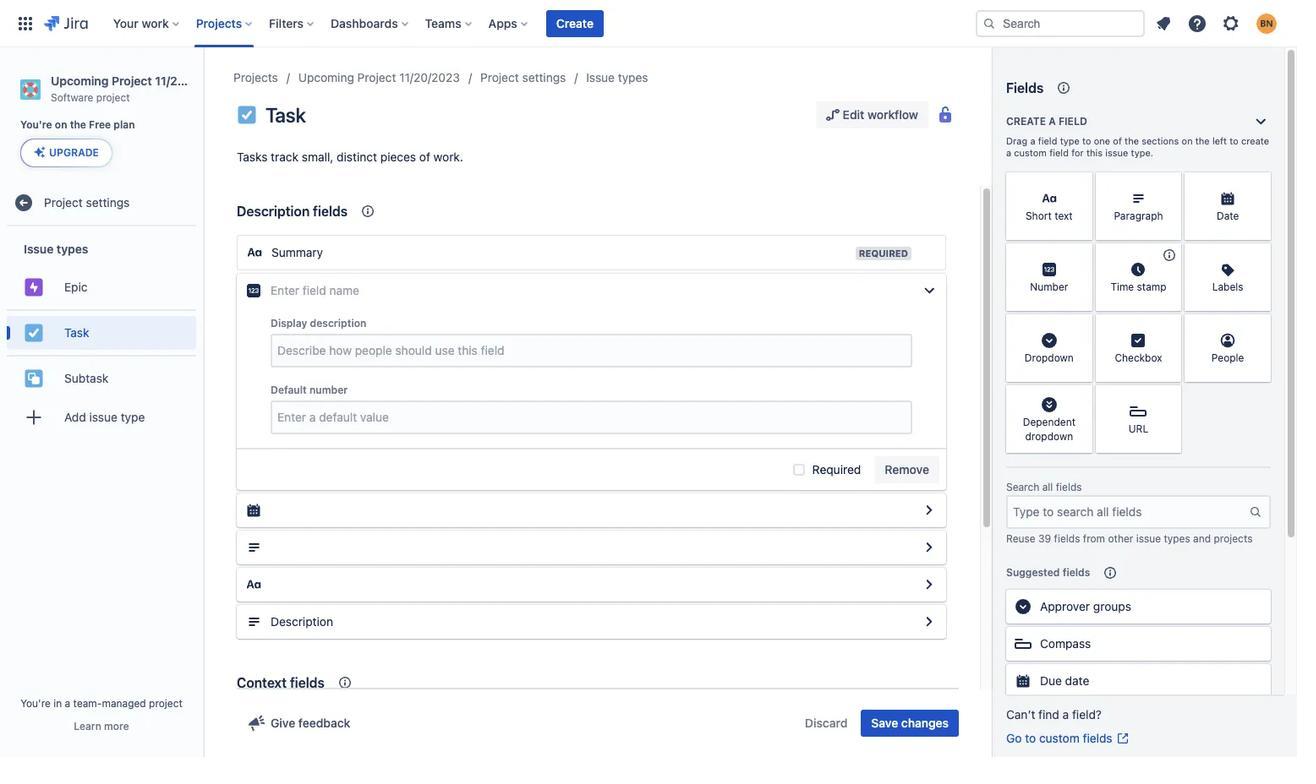 Task type: locate. For each thing, give the bounding box(es) containing it.
dependent dropdown
[[1023, 416, 1075, 443]]

task right issue type icon
[[265, 103, 306, 127]]

more information about the context fields image up "feedback"
[[335, 673, 355, 693]]

0 vertical spatial issue
[[1105, 147, 1128, 158]]

in
[[53, 698, 62, 710]]

issue inside 'group'
[[24, 242, 54, 256]]

description inside button
[[271, 615, 333, 629]]

due date
[[1040, 674, 1089, 688]]

1 vertical spatial description
[[271, 615, 333, 629]]

default number
[[271, 384, 348, 397]]

1 vertical spatial project settings
[[44, 195, 130, 210]]

0 vertical spatial open field configuration image
[[919, 538, 939, 558]]

epic
[[64, 280, 88, 294]]

0 vertical spatial more information image
[[1159, 174, 1180, 194]]

0 horizontal spatial types
[[57, 242, 88, 256]]

1 horizontal spatial issue
[[1105, 147, 1128, 158]]

suggested fields
[[1006, 566, 1090, 579]]

project up plan at the left
[[112, 74, 152, 88]]

1 horizontal spatial issue types
[[586, 70, 648, 85]]

1 vertical spatial required
[[812, 462, 861, 477]]

managed
[[102, 698, 146, 710]]

upcoming up software
[[51, 74, 109, 88]]

context
[[237, 676, 287, 691]]

upcoming project 11/20/2023 link
[[298, 68, 460, 88]]

Search field
[[976, 10, 1145, 37]]

0 vertical spatial custom
[[1014, 147, 1047, 158]]

0 horizontal spatial to
[[1025, 731, 1036, 746]]

of right one at the top of the page
[[1113, 135, 1122, 146]]

summary
[[271, 245, 323, 260]]

jira image
[[44, 13, 88, 33], [44, 13, 88, 33]]

2 vertical spatial issue
[[1136, 533, 1161, 545]]

more information image
[[1070, 174, 1090, 194], [1249, 174, 1269, 194], [1070, 245, 1090, 265], [1070, 316, 1090, 337], [1159, 316, 1180, 337], [1070, 387, 1090, 408]]

can't find a field?
[[1006, 708, 1102, 722]]

0 horizontal spatial issue
[[24, 242, 54, 256]]

upcoming project 11/20/2023
[[298, 70, 460, 85]]

issue up epic link
[[24, 242, 54, 256]]

go to custom fields link
[[1006, 731, 1129, 747]]

upgrade
[[49, 147, 99, 159]]

more information image
[[1159, 174, 1180, 194], [1159, 245, 1180, 265], [1249, 316, 1269, 337]]

1 vertical spatial create
[[1006, 115, 1046, 128]]

1 horizontal spatial project settings
[[480, 70, 566, 85]]

you're left in
[[20, 698, 51, 710]]

on
[[55, 119, 67, 131], [1182, 135, 1193, 146]]

0 vertical spatial field
[[1059, 115, 1087, 128]]

2 horizontal spatial to
[[1230, 135, 1239, 146]]

field left for
[[1049, 147, 1069, 158]]

0 horizontal spatial project settings
[[44, 195, 130, 210]]

banner
[[0, 0, 1297, 47]]

the left the free
[[70, 119, 86, 131]]

a right drag
[[1030, 135, 1035, 146]]

11/20/2023 inside upcoming project 11/20/2023 software project
[[155, 74, 218, 88]]

upcoming down the "filters" popup button
[[298, 70, 354, 85]]

1 vertical spatial more information about the context fields image
[[335, 673, 355, 693]]

more information image up "dependent"
[[1070, 387, 1090, 408]]

create button
[[546, 10, 604, 37]]

project settings down apps dropdown button
[[480, 70, 566, 85]]

task
[[265, 103, 306, 127], [64, 325, 89, 340]]

more information image for time stamp
[[1159, 245, 1180, 265]]

approver
[[1040, 599, 1090, 614]]

you're
[[20, 119, 52, 131], [20, 698, 51, 710]]

2 open field configuration image from the top
[[919, 575, 939, 595]]

upcoming inside upcoming project 11/20/2023 software project
[[51, 74, 109, 88]]

11/20/2023 down work
[[155, 74, 218, 88]]

dropdown
[[1025, 352, 1074, 365]]

1 vertical spatial open field configuration image
[[919, 612, 939, 632]]

the left left
[[1195, 135, 1210, 146]]

fields
[[313, 204, 348, 219], [1056, 481, 1082, 494], [1054, 533, 1080, 545], [1063, 566, 1090, 579], [290, 676, 325, 691], [1083, 731, 1112, 746]]

1 horizontal spatial 11/20/2023
[[399, 70, 460, 85]]

projects for projects popup button
[[196, 16, 242, 30]]

1 vertical spatial issue
[[89, 410, 117, 424]]

dashboards
[[331, 16, 398, 30]]

create inside button
[[556, 16, 594, 30]]

1 horizontal spatial create
[[1006, 115, 1046, 128]]

a down more information about the fields icon
[[1049, 115, 1056, 128]]

on right 'sections'
[[1182, 135, 1193, 146]]

fields right the 39
[[1054, 533, 1080, 545]]

0 horizontal spatial issue
[[89, 410, 117, 424]]

custom down can't find a field?
[[1039, 731, 1080, 746]]

task group
[[7, 310, 196, 355]]

11/20/2023 for upcoming project 11/20/2023
[[399, 70, 460, 85]]

1 horizontal spatial project
[[149, 698, 183, 710]]

on up upgrade button
[[55, 119, 67, 131]]

to right left
[[1230, 135, 1239, 146]]

issue down one at the top of the page
[[1105, 147, 1128, 158]]

2 horizontal spatial types
[[1164, 533, 1190, 545]]

0 vertical spatial type
[[1060, 135, 1080, 146]]

0 horizontal spatial project settings link
[[7, 186, 196, 220]]

1 vertical spatial task
[[64, 325, 89, 340]]

1 vertical spatial issue types
[[24, 242, 88, 256]]

0 vertical spatial of
[[1113, 135, 1122, 146]]

description for description fields
[[237, 204, 310, 219]]

issue right other
[[1136, 533, 1161, 545]]

upcoming
[[298, 70, 354, 85], [51, 74, 109, 88]]

open field configuration image
[[919, 501, 939, 521], [919, 575, 939, 595]]

you're up upgrade button
[[20, 119, 52, 131]]

fields up the summary at the left top of page
[[313, 204, 348, 219]]

0 vertical spatial description
[[237, 204, 310, 219]]

search
[[1006, 481, 1039, 494]]

1 vertical spatial projects
[[233, 70, 278, 85]]

settings down "upgrade"
[[86, 195, 130, 210]]

1 horizontal spatial types
[[618, 70, 648, 85]]

settings down create button
[[522, 70, 566, 85]]

0 horizontal spatial more information about the context fields image
[[335, 673, 355, 693]]

open field configuration image inside description button
[[919, 612, 939, 632]]

0 vertical spatial open field configuration image
[[919, 501, 939, 521]]

plan
[[114, 119, 135, 131]]

your work button
[[108, 10, 186, 37]]

0 vertical spatial on
[[55, 119, 67, 131]]

group
[[7, 227, 196, 445]]

open field configuration image
[[919, 538, 939, 558], [919, 612, 939, 632]]

1 horizontal spatial to
[[1082, 135, 1091, 146]]

types inside 'group'
[[57, 242, 88, 256]]

help image
[[1187, 13, 1207, 33]]

2 vertical spatial more information image
[[1249, 316, 1269, 337]]

fields up give feedback
[[290, 676, 325, 691]]

more information about the context fields image
[[358, 201, 378, 222], [335, 673, 355, 693]]

more information image for short text
[[1070, 174, 1090, 194]]

projects right work
[[196, 16, 242, 30]]

1 vertical spatial custom
[[1039, 731, 1080, 746]]

dashboards button
[[326, 10, 415, 37]]

projects inside popup button
[[196, 16, 242, 30]]

Type to search all fields text field
[[1008, 497, 1249, 528]]

more information image down stamp
[[1159, 316, 1180, 337]]

39
[[1038, 533, 1051, 545]]

of inside the drag a field type to one of the sections on the left to create a custom field for this issue type.
[[1113, 135, 1122, 146]]

description up the summary at the left top of page
[[237, 204, 310, 219]]

apps button
[[483, 10, 534, 37]]

2 open field configuration image from the top
[[919, 612, 939, 632]]

0 horizontal spatial task
[[64, 325, 89, 340]]

learn more
[[74, 720, 129, 733]]

0 vertical spatial create
[[556, 16, 594, 30]]

description button
[[237, 605, 946, 639]]

more information about the context fields image down distinct
[[358, 201, 378, 222]]

1 horizontal spatial type
[[1060, 135, 1080, 146]]

0 vertical spatial project
[[96, 91, 130, 104]]

1 vertical spatial settings
[[86, 195, 130, 210]]

field?
[[1072, 708, 1102, 722]]

issue down create button
[[586, 70, 615, 85]]

0 vertical spatial more information about the context fields image
[[358, 201, 378, 222]]

0 vertical spatial you're
[[20, 119, 52, 131]]

0 vertical spatial projects
[[196, 16, 242, 30]]

close field configuration image
[[919, 281, 939, 301]]

fields left the more information about the suggested fields image
[[1063, 566, 1090, 579]]

type down subtask link
[[121, 410, 145, 424]]

1 vertical spatial type
[[121, 410, 145, 424]]

more information image for dependent dropdown
[[1070, 387, 1090, 408]]

project settings link down apps dropdown button
[[480, 68, 566, 88]]

1 vertical spatial more information image
[[1159, 245, 1180, 265]]

more information image down "create"
[[1249, 174, 1269, 194]]

labels
[[1212, 281, 1243, 294]]

description
[[237, 204, 310, 219], [271, 615, 333, 629]]

1 vertical spatial on
[[1182, 135, 1193, 146]]

issue inside the drag a field type to one of the sections on the left to create a custom field for this issue type.
[[1105, 147, 1128, 158]]

0 horizontal spatial of
[[419, 150, 430, 164]]

required
[[859, 248, 908, 259], [812, 462, 861, 477]]

short
[[1026, 210, 1052, 223]]

create up drag
[[1006, 115, 1046, 128]]

more information image down text
[[1070, 245, 1090, 265]]

issue types up "epic"
[[24, 242, 88, 256]]

add issue type button
[[7, 401, 196, 435]]

a right in
[[65, 698, 70, 710]]

tasks
[[237, 150, 268, 164]]

description up context fields
[[271, 615, 333, 629]]

you're in a team-managed project
[[20, 698, 183, 710]]

project right the managed
[[149, 698, 183, 710]]

custom down drag
[[1014, 147, 1047, 158]]

0 horizontal spatial upcoming
[[51, 74, 109, 88]]

1 horizontal spatial issue
[[586, 70, 615, 85]]

pieces
[[380, 150, 416, 164]]

issue inside issue types link
[[586, 70, 615, 85]]

2 you're from the top
[[20, 698, 51, 710]]

0 horizontal spatial type
[[121, 410, 145, 424]]

field for create
[[1059, 115, 1087, 128]]

0 vertical spatial task
[[265, 103, 306, 127]]

issue
[[1105, 147, 1128, 158], [89, 410, 117, 424], [1136, 533, 1161, 545]]

type up for
[[1060, 135, 1080, 146]]

project down dashboards dropdown button
[[357, 70, 396, 85]]

0 vertical spatial project settings link
[[480, 68, 566, 88]]

number
[[1030, 281, 1068, 294]]

11/20/2023 down teams
[[399, 70, 460, 85]]

0 vertical spatial issue
[[586, 70, 615, 85]]

to right the go
[[1025, 731, 1036, 746]]

you're for you're in a team-managed project
[[20, 698, 51, 710]]

task down "epic"
[[64, 325, 89, 340]]

1 horizontal spatial on
[[1182, 135, 1193, 146]]

project settings down "upgrade"
[[44, 195, 130, 210]]

issue types down create button
[[586, 70, 648, 85]]

0 vertical spatial project settings
[[480, 70, 566, 85]]

0 horizontal spatial issue types
[[24, 242, 88, 256]]

description for description
[[271, 615, 333, 629]]

Display description field
[[272, 336, 911, 366]]

more information image up dropdown
[[1070, 316, 1090, 337]]

upcoming for upcoming project 11/20/2023 software project
[[51, 74, 109, 88]]

0 horizontal spatial create
[[556, 16, 594, 30]]

projects up issue type icon
[[233, 70, 278, 85]]

1 horizontal spatial more information about the context fields image
[[358, 201, 378, 222]]

project settings link
[[480, 68, 566, 88], [7, 186, 196, 220]]

more information image for paragraph
[[1159, 174, 1180, 194]]

type.
[[1131, 147, 1153, 158]]

1 vertical spatial types
[[57, 242, 88, 256]]

0 vertical spatial issue types
[[586, 70, 648, 85]]

to
[[1082, 135, 1091, 146], [1230, 135, 1239, 146], [1025, 731, 1036, 746]]

project up plan at the left
[[96, 91, 130, 104]]

0 horizontal spatial the
[[70, 119, 86, 131]]

issue for 'group' containing issue types
[[24, 242, 54, 256]]

create a field
[[1006, 115, 1087, 128]]

track
[[271, 150, 298, 164]]

create
[[556, 16, 594, 30], [1006, 115, 1046, 128]]

approver groups button
[[1006, 590, 1271, 624]]

type inside the drag a field type to one of the sections on the left to create a custom field for this issue type.
[[1060, 135, 1080, 146]]

1 vertical spatial field
[[1038, 135, 1057, 146]]

1 you're from the top
[[20, 119, 52, 131]]

more information image down for
[[1070, 174, 1090, 194]]

issue
[[586, 70, 615, 85], [24, 242, 54, 256]]

filters
[[269, 16, 304, 30]]

teams button
[[420, 10, 478, 37]]

1 vertical spatial of
[[419, 150, 430, 164]]

types
[[618, 70, 648, 85], [57, 242, 88, 256], [1164, 533, 1190, 545]]

1 horizontal spatial of
[[1113, 135, 1122, 146]]

projects
[[196, 16, 242, 30], [233, 70, 278, 85]]

epic link
[[7, 271, 196, 305]]

this
[[1086, 147, 1103, 158]]

fields
[[1006, 80, 1044, 96]]

create right apps dropdown button
[[556, 16, 594, 30]]

field up for
[[1059, 115, 1087, 128]]

time
[[1111, 281, 1134, 294]]

1 vertical spatial issue
[[24, 242, 54, 256]]

0 horizontal spatial 11/20/2023
[[155, 74, 218, 88]]

0 vertical spatial settings
[[522, 70, 566, 85]]

people
[[1211, 352, 1244, 365]]

type
[[1060, 135, 1080, 146], [121, 410, 145, 424]]

1 vertical spatial you're
[[20, 698, 51, 710]]

issue right add
[[89, 410, 117, 424]]

create for create a field
[[1006, 115, 1046, 128]]

upcoming for upcoming project 11/20/2023
[[298, 70, 354, 85]]

field for drag
[[1038, 135, 1057, 146]]

0 horizontal spatial on
[[55, 119, 67, 131]]

field
[[1059, 115, 1087, 128], [1038, 135, 1057, 146], [1049, 147, 1069, 158]]

1 vertical spatial open field configuration image
[[919, 575, 939, 595]]

display
[[271, 317, 307, 330]]

edit workflow
[[843, 107, 918, 122]]

to up 'this'
[[1082, 135, 1091, 146]]

you're for you're on the free plan
[[20, 119, 52, 131]]

from
[[1083, 533, 1105, 545]]

the up type.
[[1125, 135, 1139, 146]]

more information about the suggested fields image
[[1100, 563, 1121, 583]]

apps
[[488, 16, 517, 30]]

issue types
[[586, 70, 648, 85], [24, 242, 88, 256]]

0 horizontal spatial project
[[96, 91, 130, 104]]

field down create a field
[[1038, 135, 1057, 146]]

add issue type
[[64, 410, 145, 424]]

0 vertical spatial types
[[618, 70, 648, 85]]

create for create
[[556, 16, 594, 30]]

your profile and settings image
[[1256, 13, 1277, 33]]

2 horizontal spatial issue
[[1136, 533, 1161, 545]]

0 vertical spatial required
[[859, 248, 908, 259]]

1 horizontal spatial upcoming
[[298, 70, 354, 85]]

save changes button
[[861, 710, 959, 737]]

of left work.
[[419, 150, 430, 164]]

project settings link down "upgrade"
[[7, 186, 196, 220]]



Task type: describe. For each thing, give the bounding box(es) containing it.
1 horizontal spatial the
[[1125, 135, 1139, 146]]

approver groups
[[1040, 599, 1131, 614]]

workflow
[[867, 107, 918, 122]]

due date button
[[1006, 665, 1271, 698]]

save changes
[[871, 716, 949, 731]]

discard
[[805, 716, 848, 731]]

1 vertical spatial project
[[149, 698, 183, 710]]

groups
[[1093, 599, 1131, 614]]

work
[[142, 16, 169, 30]]

create
[[1241, 135, 1269, 146]]

learn more button
[[74, 720, 129, 734]]

upgrade button
[[21, 140, 112, 167]]

settings image
[[1221, 13, 1241, 33]]

type inside "button"
[[121, 410, 145, 424]]

sidebar navigation image
[[184, 68, 222, 101]]

issue for issue types link
[[586, 70, 615, 85]]

projects
[[1214, 533, 1253, 545]]

date
[[1217, 210, 1239, 223]]

compass
[[1040, 637, 1091, 651]]

on inside the drag a field type to one of the sections on the left to create a custom field for this issue type.
[[1182, 135, 1193, 146]]

this link will be opened in a new tab image
[[1116, 732, 1129, 746]]

add issue type image
[[24, 408, 44, 428]]

url
[[1129, 423, 1148, 436]]

suggested
[[1006, 566, 1060, 579]]

small,
[[302, 150, 333, 164]]

project down primary element
[[480, 70, 519, 85]]

2 vertical spatial field
[[1049, 147, 1069, 158]]

more information about the fields image
[[1054, 78, 1074, 98]]

remove
[[885, 462, 929, 477]]

text
[[1054, 210, 1073, 223]]

sections
[[1142, 135, 1179, 146]]

due
[[1040, 674, 1062, 688]]

1 open field configuration image from the top
[[919, 501, 939, 521]]

discard button
[[795, 710, 858, 737]]

subtask
[[64, 371, 109, 385]]

11/20/2023 for upcoming project 11/20/2023 software project
[[155, 74, 218, 88]]

description fields
[[237, 204, 348, 219]]

project inside upcoming project 11/20/2023 software project
[[96, 91, 130, 104]]

context fields
[[237, 676, 325, 691]]

all
[[1042, 481, 1053, 494]]

paragraph
[[1114, 210, 1163, 223]]

more
[[104, 720, 129, 733]]

and
[[1193, 533, 1211, 545]]

your
[[113, 16, 139, 30]]

distinct
[[337, 150, 377, 164]]

go to custom fields
[[1006, 731, 1112, 746]]

2 horizontal spatial the
[[1195, 135, 1210, 146]]

0 horizontal spatial settings
[[86, 195, 130, 210]]

a right find
[[1063, 708, 1069, 722]]

you're on the free plan
[[20, 119, 135, 131]]

issue inside "button"
[[89, 410, 117, 424]]

fields right the 'all'
[[1056, 481, 1082, 494]]

dropdown
[[1025, 430, 1073, 443]]

more information image for people
[[1249, 316, 1269, 337]]

2 vertical spatial types
[[1164, 533, 1190, 545]]

1 open field configuration image from the top
[[919, 538, 939, 558]]

group containing issue types
[[7, 227, 196, 445]]

1 vertical spatial project settings link
[[7, 186, 196, 220]]

project inside upcoming project 11/20/2023 software project
[[112, 74, 152, 88]]

primary element
[[10, 0, 976, 47]]

learn
[[74, 720, 101, 733]]

drag
[[1006, 135, 1027, 146]]

projects button
[[191, 10, 259, 37]]

filters button
[[264, 10, 321, 37]]

search image
[[982, 16, 996, 30]]

types for 'group' containing issue types
[[57, 242, 88, 256]]

types for issue types link
[[618, 70, 648, 85]]

changes
[[901, 716, 949, 731]]

software
[[51, 91, 93, 104]]

fields left "this link will be opened in a new tab" image
[[1083, 731, 1112, 746]]

more information image for date
[[1249, 174, 1269, 194]]

projects link
[[233, 68, 278, 88]]

more information image for dropdown
[[1070, 316, 1090, 337]]

custom inside the drag a field type to one of the sections on the left to create a custom field for this issue type.
[[1014, 147, 1047, 158]]

issue types link
[[586, 68, 648, 88]]

team-
[[73, 698, 102, 710]]

more information about the context fields image for context fields
[[335, 673, 355, 693]]

projects for projects link
[[233, 70, 278, 85]]

more information image for checkbox
[[1159, 316, 1180, 337]]

give feedback
[[271, 716, 350, 731]]

give feedback button
[[237, 710, 361, 737]]

free
[[89, 119, 111, 131]]

add
[[64, 410, 86, 424]]

notifications image
[[1153, 13, 1174, 33]]

teams
[[425, 16, 461, 30]]

a down drag
[[1006, 147, 1011, 158]]

save
[[871, 716, 898, 731]]

upcoming project 11/20/2023 software project
[[51, 74, 218, 104]]

1 horizontal spatial project settings link
[[480, 68, 566, 88]]

1 horizontal spatial task
[[265, 103, 306, 127]]

appswitcher icon image
[[15, 13, 36, 33]]

stamp
[[1137, 281, 1166, 294]]

find
[[1038, 708, 1059, 722]]

more information about the context fields image for description fields
[[358, 201, 378, 222]]

description
[[310, 317, 366, 330]]

1 horizontal spatial settings
[[522, 70, 566, 85]]

your work
[[113, 16, 169, 30]]

go
[[1006, 731, 1022, 746]]

time stamp
[[1111, 281, 1166, 294]]

edit workflow button
[[816, 101, 928, 129]]

issue type icon image
[[237, 105, 257, 125]]

task inside task link
[[64, 325, 89, 340]]

banner containing your work
[[0, 0, 1297, 47]]

one
[[1094, 135, 1110, 146]]

date
[[1065, 674, 1089, 688]]

other
[[1108, 533, 1133, 545]]

default
[[271, 384, 307, 397]]

edit
[[843, 107, 864, 122]]

drag a field type to one of the sections on the left to create a custom field for this issue type.
[[1006, 135, 1269, 158]]

display description
[[271, 317, 366, 330]]

task link
[[7, 316, 196, 350]]

give
[[271, 716, 295, 731]]

reuse 39 fields from other issue types and projects
[[1006, 533, 1253, 545]]

more information image for number
[[1070, 245, 1090, 265]]

project down upgrade button
[[44, 195, 83, 210]]

Enter field name field
[[271, 281, 912, 301]]

dependent
[[1023, 416, 1075, 429]]

compass button
[[1006, 627, 1271, 661]]

Default number number field
[[272, 402, 911, 433]]

work.
[[433, 150, 463, 164]]



Task type: vqa. For each thing, say whether or not it's contained in the screenshot.
leftmost issue types
yes



